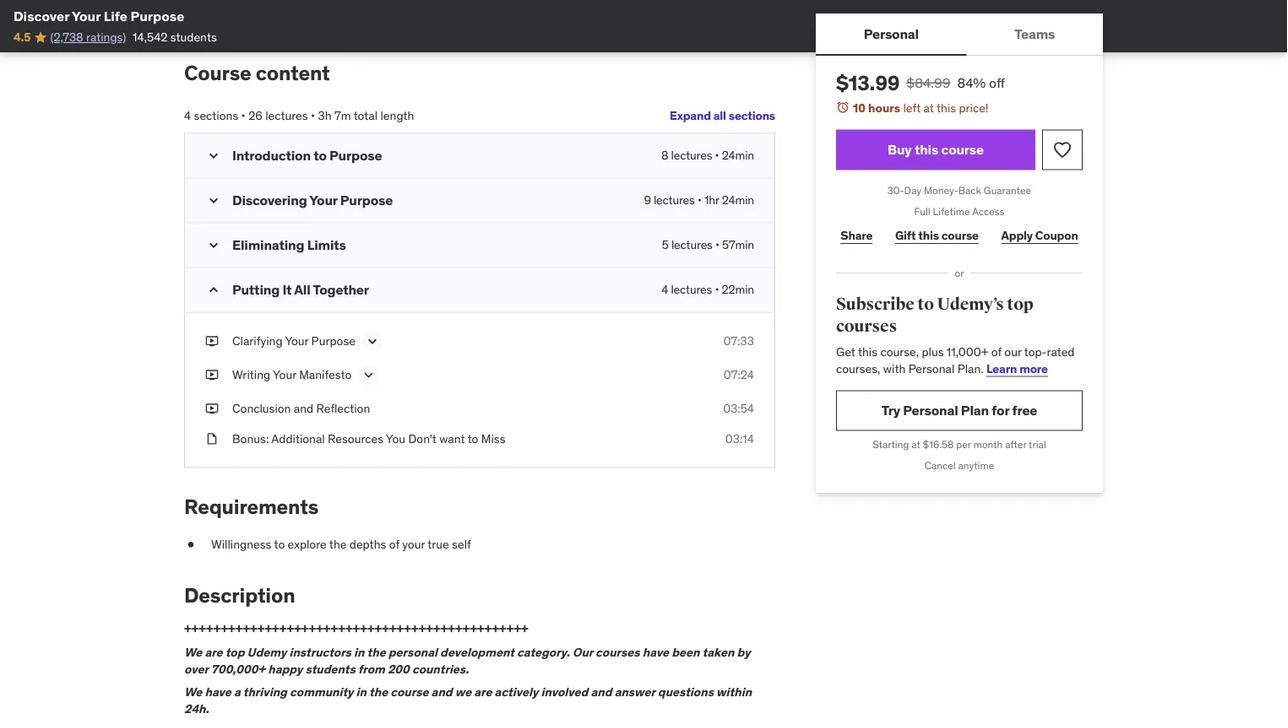 Task type: locate. For each thing, give the bounding box(es) containing it.
we
[[184, 645, 202, 661], [184, 685, 202, 701]]

1 vertical spatial 4
[[662, 282, 669, 297]]

have
[[643, 645, 669, 661], [205, 685, 231, 701]]

get
[[837, 345, 856, 360]]

xsmall image left writing
[[205, 367, 219, 384]]

lectures for putting it all together
[[671, 282, 713, 297]]

+++++++++++++++++++++++++++++++++++++++++++++++
[[184, 622, 529, 637]]

course
[[942, 141, 984, 158], [942, 228, 979, 243], [391, 685, 429, 701]]

your for discover
[[72, 7, 101, 25]]

purpose up manifesto
[[312, 334, 356, 349]]

your right writing
[[273, 367, 296, 383]]

07:33
[[724, 334, 755, 349]]

purpose up 'limits'
[[340, 191, 393, 209]]

1 vertical spatial at
[[912, 439, 921, 452]]

share
[[841, 228, 873, 243]]

have left a
[[205, 685, 231, 701]]

2 24min from the top
[[722, 192, 755, 208]]

buy this course button
[[837, 130, 1036, 170]]

small image up small icon
[[205, 192, 222, 209]]

writing
[[232, 367, 271, 383]]

coupon
[[1036, 228, 1079, 243]]

4 down course
[[184, 108, 191, 123]]

1 horizontal spatial courses
[[837, 316, 898, 337]]

top inside subscribe to udemy's top courses
[[1008, 294, 1034, 315]]

+++++++++++++++++++++++++++++++++++++++++++++++ we are top udemy instructors in the personal development category. our courses have been taken by over 700,000+ happy students from 200 countries. we have a thriving community in the course and we are actively involved and answer questions within 24h.
[[184, 622, 752, 717]]

0 vertical spatial top
[[1008, 294, 1034, 315]]

of left your
[[389, 537, 400, 552]]

tab list
[[816, 14, 1104, 56]]

1 vertical spatial the
[[367, 645, 386, 661]]

1 horizontal spatial of
[[992, 345, 1002, 360]]

subscribe to udemy's top courses
[[837, 294, 1034, 337]]

at right left
[[924, 100, 935, 115]]

your for writing
[[273, 367, 296, 383]]

your up the (2,738 ratings)
[[72, 7, 101, 25]]

course inside the +++++++++++++++++++++++++++++++++++++++++++++++ we are top udemy instructors in the personal development category. our courses have been taken by over 700,000+ happy students from 200 countries. we have a thriving community in the course and we are actively involved and answer questions within 24h.
[[391, 685, 429, 701]]

1 vertical spatial course
[[942, 228, 979, 243]]

small image left putting
[[205, 282, 222, 299]]

1 vertical spatial top
[[225, 645, 245, 661]]

1 sections from the left
[[729, 108, 776, 123]]

to left 'explore'
[[274, 537, 285, 552]]

24min
[[722, 148, 755, 163], [722, 192, 755, 208]]

actively
[[495, 685, 539, 701]]

course up "back"
[[942, 141, 984, 158]]

0 vertical spatial course
[[942, 141, 984, 158]]

teams
[[1015, 25, 1056, 42]]

together
[[313, 281, 369, 298]]

to inside subscribe to udemy's top courses
[[918, 294, 935, 315]]

top up our
[[1008, 294, 1034, 315]]

at left $16.58
[[912, 439, 921, 452]]

2 horizontal spatial and
[[591, 685, 612, 701]]

0 vertical spatial the
[[329, 537, 347, 552]]

xsmall image left willingness
[[184, 537, 198, 553]]

0 vertical spatial in
[[354, 645, 365, 661]]

1 vertical spatial of
[[389, 537, 400, 552]]

bonus: additional resources you don't want to miss
[[232, 431, 506, 447]]

1 horizontal spatial at
[[924, 100, 935, 115]]

sections left 26
[[194, 108, 238, 123]]

0 vertical spatial 24min
[[722, 148, 755, 163]]

off
[[990, 74, 1006, 91]]

3 small image from the top
[[205, 282, 222, 299]]

1 horizontal spatial top
[[1008, 294, 1034, 315]]

additional
[[272, 431, 325, 447]]

of left our
[[992, 345, 1002, 360]]

the down from
[[369, 685, 388, 701]]

gift
[[896, 228, 916, 243]]

show lecture description image
[[364, 333, 381, 350], [360, 367, 377, 384]]

the left depths
[[329, 537, 347, 552]]

full
[[915, 205, 931, 218]]

small image for putting
[[205, 282, 222, 299]]

your for clarifying
[[285, 334, 309, 349]]

this inside button
[[915, 141, 939, 158]]

14,542 students
[[133, 29, 217, 45]]

price!
[[960, 100, 989, 115]]

access
[[973, 205, 1005, 218]]

your for discovering
[[310, 191, 338, 209]]

1 horizontal spatial 4
[[662, 282, 669, 297]]

personal up $16.58
[[904, 402, 959, 419]]

xsmall image
[[205, 333, 219, 350], [205, 367, 219, 384], [205, 401, 219, 417], [205, 431, 219, 447], [184, 537, 198, 553]]

total
[[354, 108, 378, 123]]

top
[[1008, 294, 1034, 315], [225, 645, 245, 661]]

• left '1hr'
[[698, 192, 702, 208]]

0 vertical spatial personal
[[864, 25, 919, 42]]

1 vertical spatial students
[[305, 662, 356, 677]]

eliminating
[[232, 236, 305, 253]]

lectures right 5
[[672, 237, 713, 252]]

1 vertical spatial we
[[184, 685, 202, 701]]

depths
[[350, 537, 386, 552]]

you
[[386, 431, 406, 447]]

• for introduction to purpose
[[715, 148, 720, 163]]

top-
[[1025, 345, 1047, 360]]

xsmall image left conclusion
[[205, 401, 219, 417]]

free
[[1013, 402, 1038, 419]]

lectures left 22min
[[671, 282, 713, 297]]

0 horizontal spatial 4
[[184, 108, 191, 123]]

24min right '1hr'
[[722, 192, 755, 208]]

in down from
[[356, 685, 367, 701]]

courses right our at the bottom
[[596, 645, 640, 661]]

0 vertical spatial have
[[643, 645, 669, 661]]

this for gift
[[919, 228, 940, 243]]

9
[[644, 192, 651, 208]]

length
[[381, 108, 414, 123]]

4.5
[[14, 29, 31, 45]]

1 vertical spatial show lecture description image
[[360, 367, 377, 384]]

2 small image from the top
[[205, 192, 222, 209]]

learn more link
[[987, 361, 1049, 376]]

the up from
[[367, 645, 386, 661]]

4 for 4 lectures • 22min
[[662, 282, 669, 297]]

your up writing your manifesto at the left bottom of page
[[285, 334, 309, 349]]

personal down plus
[[909, 361, 955, 376]]

0 horizontal spatial top
[[225, 645, 245, 661]]

show lecture description image down together
[[364, 333, 381, 350]]

24h.
[[184, 702, 209, 717]]

ratings)
[[86, 29, 126, 45]]

1 vertical spatial courses
[[596, 645, 640, 661]]

top up 700,000+ in the bottom left of the page
[[225, 645, 245, 661]]

2 vertical spatial small image
[[205, 282, 222, 299]]

07:24
[[724, 367, 755, 383]]

of inside the 'get this course, plus 11,000+ of our top-rated courses, with personal plan.'
[[992, 345, 1002, 360]]

students up course
[[171, 29, 217, 45]]

small image
[[205, 147, 222, 164], [205, 192, 222, 209], [205, 282, 222, 299]]

and left answer on the bottom of the page
[[591, 685, 612, 701]]

we up "24h."
[[184, 685, 202, 701]]

4 down 5
[[662, 282, 669, 297]]

course inside button
[[942, 141, 984, 158]]

writing your manifesto
[[232, 367, 352, 383]]

to down 3h 7m
[[314, 146, 327, 164]]

1 vertical spatial 24min
[[722, 192, 755, 208]]

1 horizontal spatial students
[[305, 662, 356, 677]]

lectures right 26
[[266, 108, 308, 123]]

learn more
[[987, 361, 1049, 376]]

• left 57min
[[716, 237, 720, 252]]

0 vertical spatial of
[[992, 345, 1002, 360]]

0 horizontal spatial sections
[[194, 108, 238, 123]]

0 horizontal spatial courses
[[596, 645, 640, 661]]

0 horizontal spatial of
[[389, 537, 400, 552]]

this up courses,
[[859, 345, 878, 360]]

small image for introduction
[[205, 147, 222, 164]]

miss
[[482, 431, 506, 447]]

14,542
[[133, 29, 168, 45]]

personal inside the 'get this course, plus 11,000+ of our top-rated courses, with personal plan.'
[[909, 361, 955, 376]]

true
[[428, 537, 449, 552]]

we up the over
[[184, 645, 202, 661]]

this inside the 'get this course, plus 11,000+ of our top-rated courses, with personal plan.'
[[859, 345, 878, 360]]

200
[[388, 662, 410, 677]]

small image left introduction
[[205, 147, 222, 164]]

1 vertical spatial in
[[356, 685, 367, 701]]

expand all sections
[[670, 108, 776, 123]]

of for 11,000+
[[992, 345, 1002, 360]]

in
[[354, 645, 365, 661], [356, 685, 367, 701]]

purpose
[[131, 7, 184, 25], [330, 146, 382, 164], [340, 191, 393, 209], [312, 334, 356, 349]]

to for introduction to purpose
[[314, 146, 327, 164]]

and left we
[[431, 685, 453, 701]]

this for get
[[859, 345, 878, 360]]

discovering
[[232, 191, 307, 209]]

this right gift
[[919, 228, 940, 243]]

84%
[[958, 74, 986, 91]]

• down 'expand all sections' dropdown button
[[715, 148, 720, 163]]

0 horizontal spatial and
[[294, 401, 314, 416]]

8 lectures • 24min
[[662, 148, 755, 163]]

udemy's
[[938, 294, 1004, 315]]

all
[[294, 281, 311, 298]]

0 horizontal spatial at
[[912, 439, 921, 452]]

xsmall image left clarifying
[[205, 333, 219, 350]]

this
[[937, 100, 957, 115], [915, 141, 939, 158], [919, 228, 940, 243], [859, 345, 878, 360]]

0 vertical spatial we
[[184, 645, 202, 661]]

4
[[184, 108, 191, 123], [662, 282, 669, 297]]

and up additional
[[294, 401, 314, 416]]

top inside the +++++++++++++++++++++++++++++++++++++++++++++++ we are top udemy instructors in the personal development category. our courses have been taken by over 700,000+ happy students from 200 countries. we have a thriving community in the course and we are actively involved and answer questions within 24h.
[[225, 645, 245, 661]]

in up from
[[354, 645, 365, 661]]

1 horizontal spatial are
[[474, 685, 492, 701]]

2 vertical spatial course
[[391, 685, 429, 701]]

top for udemy's
[[1008, 294, 1034, 315]]

show lecture description image for manifesto
[[360, 367, 377, 384]]

content
[[256, 60, 330, 86]]

to left "udemy's"
[[918, 294, 935, 315]]

this right buy in the right top of the page
[[915, 141, 939, 158]]

course down lifetime
[[942, 228, 979, 243]]

by
[[737, 645, 751, 661]]

course for gift this course
[[942, 228, 979, 243]]

0 vertical spatial small image
[[205, 147, 222, 164]]

1 vertical spatial personal
[[909, 361, 955, 376]]

students
[[171, 29, 217, 45], [305, 662, 356, 677]]

lectures right 8
[[671, 148, 713, 163]]

students inside the +++++++++++++++++++++++++++++++++++++++++++++++ we are top udemy instructors in the personal development category. our courses have been taken by over 700,000+ happy students from 200 countries. we have a thriving community in the course and we are actively involved and answer questions within 24h.
[[305, 662, 356, 677]]

course content
[[184, 60, 330, 86]]

show lecture description image up reflection at the bottom of the page
[[360, 367, 377, 384]]

purpose down "total"
[[330, 146, 382, 164]]

limits
[[307, 236, 346, 253]]

questions
[[658, 685, 714, 701]]

4 for 4 sections • 26 lectures • 3h 7m total length
[[184, 108, 191, 123]]

courses inside subscribe to udemy's top courses
[[837, 316, 898, 337]]

1 vertical spatial have
[[205, 685, 231, 701]]

buy
[[888, 141, 912, 158]]

• left 22min
[[715, 282, 719, 297]]

0 horizontal spatial are
[[205, 645, 223, 661]]

sections right all
[[729, 108, 776, 123]]

0 vertical spatial show lecture description image
[[364, 333, 381, 350]]

lectures right 9
[[654, 192, 695, 208]]

24min down 'expand all sections' dropdown button
[[722, 148, 755, 163]]

personal up '$13.99'
[[864, 25, 919, 42]]

03:14
[[726, 431, 755, 447]]

are up the over
[[205, 645, 223, 661]]

course down 200
[[391, 685, 429, 701]]

have left been on the bottom
[[643, 645, 669, 661]]

resources
[[328, 431, 384, 447]]

over
[[184, 662, 208, 677]]

starting at $16.58 per month after trial cancel anytime
[[873, 439, 1047, 473]]

$16.58
[[923, 439, 954, 452]]

0 horizontal spatial have
[[205, 685, 231, 701]]

money-
[[924, 184, 959, 197]]

0 vertical spatial are
[[205, 645, 223, 661]]

0 vertical spatial courses
[[837, 316, 898, 337]]

your up 'limits'
[[310, 191, 338, 209]]

0 vertical spatial students
[[171, 29, 217, 45]]

gift this course
[[896, 228, 979, 243]]

xsmall image left bonus:
[[205, 431, 219, 447]]

1 small image from the top
[[205, 147, 222, 164]]

students down instructors
[[305, 662, 356, 677]]

700,000+
[[211, 662, 265, 677]]

1 vertical spatial small image
[[205, 192, 222, 209]]

1 horizontal spatial sections
[[729, 108, 776, 123]]

are right we
[[474, 685, 492, 701]]

• left 26
[[241, 108, 246, 123]]

description
[[184, 583, 295, 608]]

courses down subscribe
[[837, 316, 898, 337]]

rated
[[1047, 345, 1075, 360]]

0 vertical spatial 4
[[184, 108, 191, 123]]

introduction to purpose
[[232, 146, 382, 164]]



Task type: describe. For each thing, give the bounding box(es) containing it.
your
[[402, 537, 425, 552]]

reflection
[[317, 401, 370, 416]]

30-day money-back guarantee full lifetime access
[[888, 184, 1032, 218]]

development category.
[[440, 645, 570, 661]]

tab list containing personal
[[816, 14, 1104, 56]]

willingness to explore the depths of your true self
[[211, 537, 471, 552]]

thriving
[[243, 685, 287, 701]]

small image
[[205, 237, 222, 254]]

lifetime
[[933, 205, 971, 218]]

self
[[452, 537, 471, 552]]

10
[[854, 100, 866, 115]]

1 vertical spatial are
[[474, 685, 492, 701]]

personal
[[389, 645, 438, 661]]

xsmall image for 07:24
[[205, 367, 219, 384]]

been
[[672, 645, 700, 661]]

to left the miss at the left bottom of the page
[[468, 431, 479, 447]]

apply coupon button
[[997, 219, 1083, 253]]

small image for discovering
[[205, 192, 222, 209]]

$13.99
[[837, 70, 900, 95]]

we
[[455, 685, 472, 701]]

of for depths
[[389, 537, 400, 552]]

0 vertical spatial at
[[924, 100, 935, 115]]

personal inside button
[[864, 25, 919, 42]]

2 sections from the left
[[194, 108, 238, 123]]

discover your life purpose
[[14, 7, 184, 25]]

or
[[955, 267, 965, 280]]

11,000+
[[947, 345, 989, 360]]

wishlist image
[[1053, 140, 1073, 160]]

taken
[[703, 645, 735, 661]]

willingness
[[211, 537, 272, 552]]

30-
[[888, 184, 905, 197]]

• for putting it all together
[[715, 282, 719, 297]]

plus
[[922, 345, 944, 360]]

9 lectures • 1hr 24min
[[644, 192, 755, 208]]

22min
[[722, 282, 755, 297]]

purpose up 14,542
[[131, 7, 184, 25]]

lectures for introduction to purpose
[[671, 148, 713, 163]]

bonus:
[[232, 431, 269, 447]]

top for are
[[225, 645, 245, 661]]

1 we from the top
[[184, 645, 202, 661]]

discovering your purpose
[[232, 191, 393, 209]]

03:54
[[723, 401, 755, 416]]

lectures for discovering your purpose
[[654, 192, 695, 208]]

plan.
[[958, 361, 984, 376]]

anytime
[[959, 460, 995, 473]]

expand all sections button
[[670, 99, 776, 133]]

want
[[440, 431, 465, 447]]

$13.99 $84.99 84% off
[[837, 70, 1006, 95]]

introduction
[[232, 146, 311, 164]]

this for buy
[[915, 141, 939, 158]]

life
[[104, 7, 128, 25]]

conclusion and reflection
[[232, 401, 370, 416]]

to for willingness to explore the depths of your true self
[[274, 537, 285, 552]]

try personal plan for free
[[882, 402, 1038, 419]]

2 vertical spatial personal
[[904, 402, 959, 419]]

more
[[1020, 361, 1049, 376]]

courses inside the +++++++++++++++++++++++++++++++++++++++++++++++ we are top udemy instructors in the personal development category. our courses have been taken by over 700,000+ happy students from 200 countries. we have a thriving community in the course and we are actively involved and answer questions within 24h.
[[596, 645, 640, 661]]

xsmall image for 07:33
[[205, 333, 219, 350]]

this left price!
[[937, 100, 957, 115]]

purpose for discovering your purpose
[[340, 191, 393, 209]]

2 vertical spatial the
[[369, 685, 388, 701]]

expand
[[670, 108, 711, 123]]

personal button
[[816, 14, 967, 54]]

$84.99
[[907, 74, 951, 91]]

try personal plan for free link
[[837, 391, 1083, 431]]

at inside starting at $16.58 per month after trial cancel anytime
[[912, 439, 921, 452]]

share button
[[837, 219, 878, 253]]

happy
[[268, 662, 303, 677]]

• left 3h 7m
[[311, 108, 315, 123]]

eliminating limits
[[232, 236, 346, 253]]

trial
[[1029, 439, 1047, 452]]

teams button
[[967, 14, 1104, 54]]

• for eliminating limits
[[716, 237, 720, 252]]

hours
[[869, 100, 901, 115]]

purpose for introduction to purpose
[[330, 146, 382, 164]]

a
[[234, 685, 241, 701]]

4 sections • 26 lectures • 3h 7m total length
[[184, 108, 414, 123]]

cancel
[[925, 460, 956, 473]]

sections inside 'expand all sections' dropdown button
[[729, 108, 776, 123]]

apply coupon
[[1002, 228, 1079, 243]]

(2,738
[[50, 29, 83, 45]]

course for buy this course
[[942, 141, 984, 158]]

course
[[184, 60, 251, 86]]

1 24min from the top
[[722, 148, 755, 163]]

2 we from the top
[[184, 685, 202, 701]]

day
[[905, 184, 922, 197]]

show lecture description image for purpose
[[364, 333, 381, 350]]

explore
[[288, 537, 327, 552]]

10 hours left at this price!
[[854, 100, 989, 115]]

try
[[882, 402, 901, 419]]

gift this course link
[[891, 219, 984, 253]]

with
[[884, 361, 906, 376]]

57min
[[723, 237, 755, 252]]

courses,
[[837, 361, 881, 376]]

purpose for clarifying your purpose
[[312, 334, 356, 349]]

1hr
[[705, 192, 720, 208]]

xsmall image for 03:54
[[205, 401, 219, 417]]

back
[[959, 184, 982, 197]]

it
[[283, 281, 292, 298]]

don't
[[408, 431, 437, 447]]

0 horizontal spatial students
[[171, 29, 217, 45]]

putting
[[232, 281, 280, 298]]

lectures for eliminating limits
[[672, 237, 713, 252]]

alarm image
[[837, 101, 850, 114]]

• for discovering your purpose
[[698, 192, 702, 208]]

subscribe
[[837, 294, 915, 315]]

clarifying your purpose
[[232, 334, 356, 349]]

buy this course
[[888, 141, 984, 158]]

left
[[904, 100, 921, 115]]

1 horizontal spatial have
[[643, 645, 669, 661]]

manifesto
[[299, 367, 352, 383]]

our
[[573, 645, 593, 661]]

learn
[[987, 361, 1018, 376]]

our
[[1005, 345, 1022, 360]]

to for subscribe to udemy's top courses
[[918, 294, 935, 315]]

1 horizontal spatial and
[[431, 685, 453, 701]]

apply
[[1002, 228, 1033, 243]]

all
[[714, 108, 727, 123]]



Task type: vqa. For each thing, say whether or not it's contained in the screenshot.
Sections
yes



